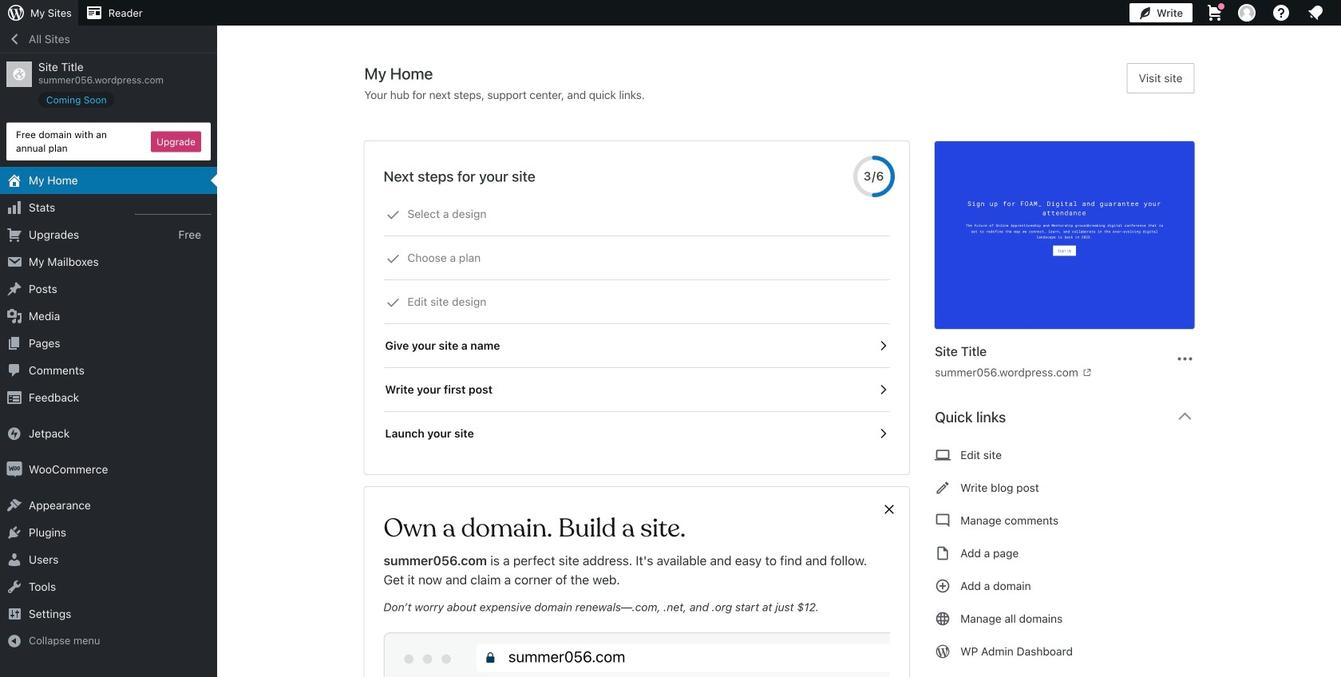Task type: vqa. For each thing, say whether or not it's contained in the screenshot.
Business
no



Task type: locate. For each thing, give the bounding box(es) containing it.
1 task enabled image from the top
[[876, 339, 890, 353]]

0 vertical spatial task complete image
[[386, 208, 400, 222]]

1 vertical spatial img image
[[6, 462, 22, 477]]

0 vertical spatial task enabled image
[[876, 339, 890, 353]]

dismiss domain name promotion image
[[882, 500, 897, 519]]

0 vertical spatial img image
[[6, 426, 22, 442]]

2 img image from the top
[[6, 462, 22, 477]]

task enabled image
[[876, 339, 890, 353], [876, 382, 890, 397]]

2 task enabled image from the top
[[876, 382, 890, 397]]

progress bar
[[854, 156, 895, 197]]

my shopping cart image
[[1206, 3, 1225, 22]]

task enabled image
[[876, 426, 890, 441]]

main content
[[364, 63, 1208, 677]]

help image
[[1272, 3, 1291, 22]]

2 task complete image from the top
[[386, 251, 400, 266]]

img image
[[6, 426, 22, 442], [6, 462, 22, 477]]

2 vertical spatial task complete image
[[386, 295, 400, 310]]

1 vertical spatial task enabled image
[[876, 382, 890, 397]]

more options for site site title image
[[1176, 349, 1195, 368]]

1 vertical spatial task complete image
[[386, 251, 400, 266]]

highest hourly views 0 image
[[135, 204, 211, 215]]

task complete image
[[386, 208, 400, 222], [386, 251, 400, 266], [386, 295, 400, 310]]

mode_comment image
[[935, 511, 951, 530]]

my profile image
[[1238, 4, 1256, 22]]



Task type: describe. For each thing, give the bounding box(es) containing it.
launchpad checklist element
[[384, 192, 890, 455]]

manage your notifications image
[[1306, 3, 1325, 22]]

insert_drive_file image
[[935, 544, 951, 563]]

edit image
[[935, 478, 951, 497]]

3 task complete image from the top
[[386, 295, 400, 310]]

1 img image from the top
[[6, 426, 22, 442]]

1 task complete image from the top
[[386, 208, 400, 222]]

laptop image
[[935, 445, 951, 465]]



